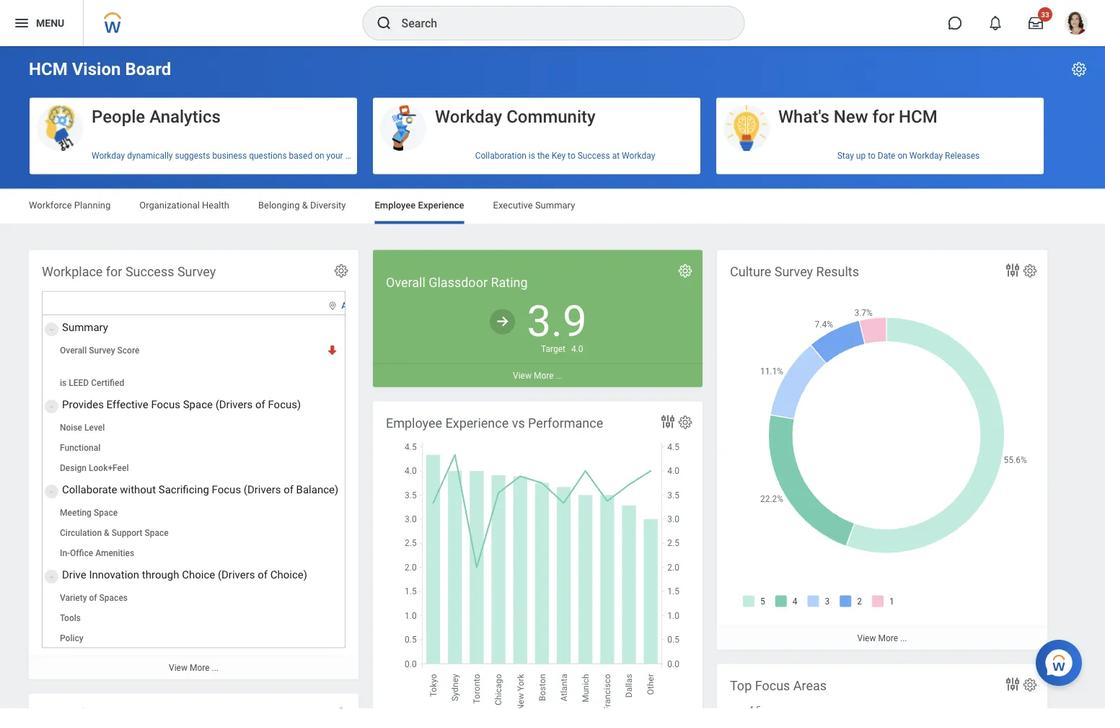 Task type: describe. For each thing, give the bounding box(es) containing it.
functional
[[60, 443, 100, 453]]

questions
[[249, 151, 287, 161]]

provides
[[62, 398, 104, 411]]

of for focus)
[[256, 398, 265, 411]]

leed
[[69, 378, 89, 388]]

is leed certified
[[60, 378, 124, 388]]

column header inside workplace for success survey "element"
[[43, 292, 321, 315]]

culture survey results element
[[718, 250, 1048, 650]]

view more ... for culture survey results
[[858, 634, 908, 644]]

summary inside workplace for success survey "element"
[[62, 321, 108, 334]]

focus inside top focus areas "element"
[[756, 679, 791, 694]]

dynamically
[[127, 151, 173, 161]]

(drivers for focus
[[244, 483, 281, 496]]

circulation & support space
[[60, 528, 169, 538]]

employee experience vs performance
[[386, 416, 604, 431]]

people analytics button
[[30, 98, 357, 152]]

workplace for success survey element
[[29, 250, 1106, 680]]

3.9
[[527, 297, 587, 347]]

policy
[[60, 634, 84, 644]]

focus)
[[268, 398, 301, 411]]

your
[[327, 151, 343, 161]]

amsterdam
[[342, 301, 387, 311]]

menu
[[36, 17, 64, 29]]

configure campaign email analytics image
[[334, 707, 349, 710]]

configure and view chart data image for culture survey results
[[1005, 262, 1022, 279]]

business
[[213, 151, 247, 161]]

community
[[507, 106, 596, 127]]

collapse image for summary
[[45, 321, 54, 338]]

collapse image for collaborate without sacrificing focus (drivers of balance)
[[45, 483, 54, 501]]

what's new for hcm
[[779, 106, 938, 127]]

inbox large image
[[1029, 16, 1044, 30]]

people analytics
[[92, 106, 221, 127]]

survey for overall survey score
[[89, 346, 115, 356]]

in-office amenities
[[60, 548, 134, 558]]

rating
[[491, 275, 528, 290]]

top focus areas
[[731, 679, 827, 694]]

noise level
[[60, 423, 105, 433]]

hcm vision board
[[29, 59, 171, 79]]

score
[[117, 346, 140, 356]]

look+feel
[[89, 463, 129, 473]]

choice)
[[270, 569, 307, 581]]

stay up to date on workday releases link
[[717, 145, 1045, 167]]

3.9 target 4.0
[[527, 297, 587, 354]]

overall for overall glassdoor rating
[[386, 275, 426, 290]]

stay up to date on workday releases
[[838, 151, 981, 161]]

innovation
[[89, 569, 139, 581]]

top focus areas element
[[718, 665, 1048, 710]]

0 vertical spatial focus
[[151, 398, 180, 411]]

0 vertical spatial success
[[578, 151, 611, 161]]

amsterdam link
[[342, 298, 387, 311]]

planning
[[74, 200, 111, 211]]

0 vertical spatial more
[[534, 371, 554, 381]]

workplace for success survey
[[42, 264, 216, 279]]

areas
[[794, 679, 827, 694]]

employee experience
[[375, 200, 465, 211]]

glassdoor
[[429, 275, 488, 290]]

location image
[[327, 301, 339, 311]]

1 horizontal spatial summary
[[536, 200, 576, 211]]

workday community button
[[373, 98, 701, 152]]

experience for employee experience
[[418, 200, 465, 211]]

1 horizontal spatial focus
[[212, 483, 241, 496]]

notifications large image
[[989, 16, 1003, 30]]

drive
[[62, 569, 86, 581]]

space for focus
[[183, 398, 213, 411]]

health
[[202, 200, 229, 211]]

7
[[405, 423, 410, 433]]

workday dynamically suggests business questions based on your tenant
[[92, 151, 370, 161]]

3.9 main content
[[0, 46, 1106, 710]]

board
[[125, 59, 171, 79]]

belonging & diversity
[[258, 200, 346, 211]]

configure and view chart data image
[[1005, 676, 1022, 693]]

on inside workday dynamically suggests business questions based on your tenant link
[[315, 151, 325, 161]]

on inside stay up to date on workday releases link
[[898, 151, 908, 161]]

based
[[289, 151, 313, 161]]

configure and view chart data image for employee experience vs performance
[[660, 413, 677, 431]]

profile logan mcneil image
[[1066, 12, 1089, 38]]

collaboration is the key to success at workday link
[[373, 145, 701, 167]]

overall glassdoor rating
[[386, 275, 528, 290]]

choice
[[182, 569, 215, 581]]

design look+feel
[[60, 463, 129, 473]]

variety
[[60, 593, 87, 603]]

support
[[112, 528, 143, 538]]

certified
[[91, 378, 124, 388]]

meeting
[[60, 508, 92, 518]]

0 vertical spatial view more ... link
[[373, 363, 703, 387]]

organizational health
[[140, 200, 229, 211]]

in-
[[60, 548, 70, 558]]

provides effective focus space (drivers of focus)
[[62, 398, 301, 411]]

search image
[[376, 14, 393, 32]]

0 vertical spatial is
[[529, 151, 536, 161]]

top
[[731, 679, 752, 694]]

sacrificing
[[159, 483, 209, 496]]

design
[[60, 463, 87, 473]]

0 vertical spatial view
[[513, 371, 532, 381]]

at
[[613, 151, 620, 161]]

office
[[70, 548, 93, 558]]

overall survey score
[[60, 346, 140, 356]]

view more ... link for workplace for success survey
[[29, 656, 359, 680]]

4.0
[[572, 344, 584, 354]]

2 to from the left
[[869, 151, 876, 161]]

the
[[538, 151, 550, 161]]

view for culture survey results
[[858, 634, 877, 644]]

... for workplace for success survey
[[212, 663, 219, 673]]

view more ... link for culture survey results
[[718, 626, 1048, 650]]

noise
[[60, 423, 82, 433]]

what's
[[779, 106, 830, 127]]

collaboration is the key to success at workday
[[475, 151, 656, 161]]

tab list inside 3.9 main content
[[14, 190, 1092, 224]]

executive
[[494, 200, 533, 211]]

... for culture survey results
[[901, 634, 908, 644]]



Task type: locate. For each thing, give the bounding box(es) containing it.
on left the "your"
[[315, 151, 325, 161]]

vision
[[72, 59, 121, 79]]

0 horizontal spatial focus
[[151, 398, 180, 411]]

0 horizontal spatial summary
[[62, 321, 108, 334]]

(drivers for space
[[216, 398, 253, 411]]

1 horizontal spatial ...
[[556, 371, 563, 381]]

workday
[[435, 106, 503, 127], [92, 151, 125, 161], [622, 151, 656, 161], [910, 151, 944, 161]]

diversity
[[310, 200, 346, 211]]

0 vertical spatial employee
[[375, 200, 416, 211]]

1 horizontal spatial overall
[[386, 275, 426, 290]]

of left balance)
[[284, 483, 294, 496]]

view for workplace for success survey
[[169, 663, 188, 673]]

without
[[120, 483, 156, 496]]

overall
[[386, 275, 426, 290], [60, 346, 87, 356]]

1 horizontal spatial is
[[529, 151, 536, 161]]

summary
[[536, 200, 576, 211], [62, 321, 108, 334]]

space right support
[[145, 528, 169, 538]]

0 horizontal spatial for
[[106, 264, 122, 279]]

Search Workday  search field
[[402, 7, 715, 39]]

& inside tab list
[[302, 200, 308, 211]]

0 vertical spatial ...
[[556, 371, 563, 381]]

0 horizontal spatial to
[[568, 151, 576, 161]]

& for belonging
[[302, 200, 308, 211]]

for inside "element"
[[106, 264, 122, 279]]

analytics
[[150, 106, 221, 127]]

1 vertical spatial 8
[[405, 613, 410, 623]]

33
[[1042, 10, 1050, 19]]

focus right sacrificing
[[212, 483, 241, 496]]

1 horizontal spatial view more ... link
[[373, 363, 703, 387]]

overall inside workplace for success survey "element"
[[60, 346, 87, 356]]

2 collapse image from the top
[[45, 483, 54, 501]]

1 horizontal spatial on
[[898, 151, 908, 161]]

0 vertical spatial configure and view chart data image
[[1005, 262, 1022, 279]]

space right effective
[[183, 398, 213, 411]]

of left the choice)
[[258, 569, 268, 581]]

executive summary
[[494, 200, 576, 211]]

experience inside tab list
[[418, 200, 465, 211]]

meeting space
[[60, 508, 118, 518]]

overall up amsterdam link
[[386, 275, 426, 290]]

survey down organizational health
[[178, 264, 216, 279]]

is left leed
[[60, 378, 67, 388]]

for right new
[[873, 106, 895, 127]]

... inside workplace for success survey "element"
[[212, 663, 219, 673]]

success inside "element"
[[126, 264, 174, 279]]

0 horizontal spatial view more ... link
[[29, 656, 359, 680]]

2 8 from the top
[[405, 613, 410, 623]]

0 vertical spatial view more ...
[[513, 371, 563, 381]]

for inside button
[[873, 106, 895, 127]]

1 vertical spatial summary
[[62, 321, 108, 334]]

0 horizontal spatial hcm
[[29, 59, 68, 79]]

2 horizontal spatial focus
[[756, 679, 791, 694]]

configure image
[[678, 263, 694, 279]]

... inside culture survey results element
[[901, 634, 908, 644]]

workday down people
[[92, 151, 125, 161]]

(drivers left focus)
[[216, 398, 253, 411]]

1 vertical spatial view more ... link
[[718, 626, 1048, 650]]

0 horizontal spatial view
[[169, 663, 188, 673]]

1 horizontal spatial hcm
[[900, 106, 938, 127]]

on
[[315, 151, 325, 161], [898, 151, 908, 161]]

0 vertical spatial &
[[302, 200, 308, 211]]

8 for tools
[[405, 613, 410, 623]]

vs
[[512, 416, 525, 431]]

level
[[84, 423, 105, 433]]

1 vertical spatial employee
[[386, 416, 443, 431]]

view more ... inside workplace for success survey "element"
[[169, 663, 219, 673]]

9
[[405, 443, 410, 453], [405, 463, 410, 473], [405, 508, 410, 518], [405, 528, 410, 538], [405, 548, 410, 558], [405, 634, 410, 644]]

tenant
[[346, 151, 370, 161]]

1 horizontal spatial to
[[869, 151, 876, 161]]

(drivers left balance)
[[244, 483, 281, 496]]

1 vertical spatial more
[[879, 634, 899, 644]]

2 horizontal spatial view more ... link
[[718, 626, 1048, 650]]

configure this page image
[[1071, 61, 1089, 78]]

(drivers
[[216, 398, 253, 411], [244, 483, 281, 496], [218, 569, 255, 581]]

collaboration
[[475, 151, 527, 161]]

balance)
[[296, 483, 339, 496]]

focus right top
[[756, 679, 791, 694]]

space up the circulation & support space
[[94, 508, 118, 518]]

to
[[568, 151, 576, 161], [869, 151, 876, 161]]

0 vertical spatial overall
[[386, 275, 426, 290]]

1 collapse image from the top
[[45, 321, 54, 338]]

(drivers for choice
[[218, 569, 255, 581]]

survey left the score
[[89, 346, 115, 356]]

hcm down menu
[[29, 59, 68, 79]]

of right the variety
[[89, 593, 97, 603]]

tab list
[[14, 190, 1092, 224]]

more inside workplace for success survey "element"
[[190, 663, 210, 673]]

collaborate
[[62, 483, 117, 496]]

1 vertical spatial ...
[[901, 634, 908, 644]]

people
[[92, 106, 145, 127]]

1 vertical spatial collapse image
[[45, 483, 54, 501]]

summary up the "overall survey score"
[[62, 321, 108, 334]]

& for circulation
[[104, 528, 110, 538]]

0 horizontal spatial success
[[126, 264, 174, 279]]

key
[[552, 151, 566, 161]]

2 horizontal spatial ...
[[901, 634, 908, 644]]

focus right effective
[[151, 398, 180, 411]]

1 horizontal spatial configure and view chart data image
[[1005, 262, 1022, 279]]

1 vertical spatial hcm
[[900, 106, 938, 127]]

for
[[873, 106, 895, 127], [106, 264, 122, 279]]

view inside culture survey results element
[[858, 634, 877, 644]]

through
[[142, 569, 179, 581]]

what's new for hcm button
[[717, 98, 1045, 152]]

of for balance)
[[284, 483, 294, 496]]

date
[[878, 151, 896, 161]]

deteriorating element
[[327, 345, 410, 356]]

1 horizontal spatial &
[[302, 200, 308, 211]]

tab list containing workforce planning
[[14, 190, 1092, 224]]

1 vertical spatial space
[[94, 508, 118, 518]]

1 vertical spatial configure and view chart data image
[[660, 413, 677, 431]]

0 vertical spatial collapse image
[[45, 398, 54, 416]]

experience left executive
[[418, 200, 465, 211]]

0 horizontal spatial overall
[[60, 346, 87, 356]]

survey
[[178, 264, 216, 279], [775, 264, 814, 279], [89, 346, 115, 356]]

collapse image left drive
[[45, 569, 54, 586]]

view more ... for workplace for success survey
[[169, 663, 219, 673]]

configure employee experience vs performance image
[[678, 415, 694, 431]]

view
[[513, 371, 532, 381], [858, 634, 877, 644], [169, 663, 188, 673]]

1 vertical spatial (drivers
[[244, 483, 281, 496]]

more inside culture survey results element
[[879, 634, 899, 644]]

summary right executive
[[536, 200, 576, 211]]

1 on from the left
[[315, 151, 325, 161]]

overall for overall survey score
[[60, 346, 87, 356]]

workday right at
[[622, 151, 656, 161]]

variety of spaces
[[60, 593, 128, 603]]

1 vertical spatial experience
[[446, 416, 509, 431]]

1 vertical spatial collapse image
[[45, 569, 54, 586]]

configure and view chart data image left configure culture survey results image at the top of page
[[1005, 262, 1022, 279]]

survey right culture
[[775, 264, 814, 279]]

tools
[[60, 613, 81, 623]]

1 vertical spatial focus
[[212, 483, 241, 496]]

3 9 from the top
[[405, 508, 410, 518]]

hcm inside button
[[900, 106, 938, 127]]

to right key
[[568, 151, 576, 161]]

1 horizontal spatial view
[[513, 371, 532, 381]]

2 vertical spatial view
[[169, 663, 188, 673]]

collapse image for provides effective focus space (drivers of focus)
[[45, 398, 54, 416]]

collapse image
[[45, 398, 54, 416], [45, 483, 54, 501]]

configure top focus areas image
[[1023, 678, 1039, 693]]

1 vertical spatial success
[[126, 264, 174, 279]]

0 vertical spatial summary
[[536, 200, 576, 211]]

1 horizontal spatial for
[[873, 106, 895, 127]]

0 vertical spatial collapse image
[[45, 321, 54, 338]]

0 horizontal spatial survey
[[89, 346, 115, 356]]

releases
[[946, 151, 981, 161]]

collapse image
[[45, 321, 54, 338], [45, 569, 54, 586]]

column header
[[43, 292, 321, 315]]

menu banner
[[0, 0, 1106, 46]]

0 vertical spatial space
[[183, 398, 213, 411]]

collapse image down the workplace
[[45, 321, 54, 338]]

of for choice)
[[258, 569, 268, 581]]

1 9 from the top
[[405, 443, 410, 453]]

& left support
[[104, 528, 110, 538]]

workforce planning
[[29, 200, 111, 211]]

performance
[[529, 416, 604, 431]]

workday left 'releases'
[[910, 151, 944, 161]]

deteriorating image
[[327, 345, 338, 356]]

to right up
[[869, 151, 876, 161]]

employee
[[375, 200, 416, 211], [386, 416, 443, 431]]

more for culture survey results
[[879, 634, 899, 644]]

9 for look+feel
[[405, 463, 410, 473]]

2 vertical spatial focus
[[756, 679, 791, 694]]

0 horizontal spatial space
[[94, 508, 118, 518]]

success
[[578, 151, 611, 161], [126, 264, 174, 279]]

survey for culture survey results
[[775, 264, 814, 279]]

configure and view chart data image
[[1005, 262, 1022, 279], [660, 413, 677, 431]]

hcm
[[29, 59, 68, 79], [900, 106, 938, 127]]

1 collapse image from the top
[[45, 398, 54, 416]]

0 horizontal spatial on
[[315, 151, 325, 161]]

view more ... inside culture survey results element
[[858, 634, 908, 644]]

configure and view chart data image inside employee experience vs performance element
[[660, 413, 677, 431]]

0 horizontal spatial is
[[60, 378, 67, 388]]

0 vertical spatial hcm
[[29, 59, 68, 79]]

2 vertical spatial view more ... link
[[29, 656, 359, 680]]

drive innovation through choice (drivers of choice)
[[62, 569, 307, 581]]

space for support
[[145, 528, 169, 538]]

workplace
[[42, 264, 103, 279]]

1 vertical spatial is
[[60, 378, 67, 388]]

experience for employee experience vs performance
[[446, 416, 509, 431]]

workforce
[[29, 200, 72, 211]]

workday community
[[435, 106, 596, 127]]

0 horizontal spatial ...
[[212, 663, 219, 673]]

1 vertical spatial view
[[858, 634, 877, 644]]

view more ...
[[513, 371, 563, 381], [858, 634, 908, 644], [169, 663, 219, 673]]

1 horizontal spatial more
[[534, 371, 554, 381]]

collaborate without sacrificing focus (drivers of balance)
[[62, 483, 339, 496]]

configure culture survey results image
[[1023, 263, 1039, 279]]

0 vertical spatial 8
[[405, 593, 410, 603]]

5 9 from the top
[[405, 548, 410, 558]]

is left the
[[529, 151, 536, 161]]

more for workplace for success survey
[[190, 663, 210, 673]]

experience left vs
[[446, 416, 509, 431]]

0 vertical spatial experience
[[418, 200, 465, 211]]

0 horizontal spatial &
[[104, 528, 110, 538]]

results
[[817, 264, 860, 279]]

neutral good image
[[489, 308, 516, 336]]

stay
[[838, 151, 855, 161]]

justify image
[[13, 14, 30, 32]]

1 8 from the top
[[405, 593, 410, 603]]

workday dynamically suggests business questions based on your tenant link
[[30, 145, 370, 167]]

& inside workplace for success survey "element"
[[104, 528, 110, 538]]

workday up collaboration
[[435, 106, 503, 127]]

0 horizontal spatial more
[[190, 663, 210, 673]]

experience inside employee experience vs performance element
[[446, 416, 509, 431]]

new
[[834, 106, 869, 127]]

1 vertical spatial overall
[[60, 346, 87, 356]]

8 for variety of spaces
[[405, 593, 410, 603]]

workday inside button
[[435, 106, 503, 127]]

0 vertical spatial (drivers
[[216, 398, 253, 411]]

spaces
[[99, 593, 128, 603]]

for right the workplace
[[106, 264, 122, 279]]

suggests
[[175, 151, 210, 161]]

collapse image left collaborate
[[45, 483, 54, 501]]

4 9 from the top
[[405, 528, 410, 538]]

menu button
[[0, 0, 83, 46]]

effective
[[107, 398, 148, 411]]

success left at
[[578, 151, 611, 161]]

2 vertical spatial (drivers
[[218, 569, 255, 581]]

hcm up stay up to date on workday releases
[[900, 106, 938, 127]]

target
[[541, 344, 566, 354]]

2 horizontal spatial survey
[[775, 264, 814, 279]]

collapse image left provides
[[45, 398, 54, 416]]

configure workplace for success survey image
[[334, 263, 349, 279]]

view inside workplace for success survey "element"
[[169, 663, 188, 673]]

1 vertical spatial view more ...
[[858, 634, 908, 644]]

culture survey results
[[731, 264, 860, 279]]

overall up leed
[[60, 346, 87, 356]]

configure and view chart data image inside culture survey results element
[[1005, 262, 1022, 279]]

1 vertical spatial &
[[104, 528, 110, 538]]

1 horizontal spatial survey
[[178, 264, 216, 279]]

2 horizontal spatial more
[[879, 634, 899, 644]]

1 vertical spatial for
[[106, 264, 122, 279]]

(drivers right choice
[[218, 569, 255, 581]]

2 vertical spatial view more ...
[[169, 663, 219, 673]]

focus
[[151, 398, 180, 411], [212, 483, 241, 496], [756, 679, 791, 694]]

...
[[556, 371, 563, 381], [901, 634, 908, 644], [212, 663, 219, 673]]

success down organizational
[[126, 264, 174, 279]]

2 vertical spatial more
[[190, 663, 210, 673]]

is inside workplace for success survey "element"
[[60, 378, 67, 388]]

9 for &
[[405, 528, 410, 538]]

2 horizontal spatial view
[[858, 634, 877, 644]]

amenities
[[95, 548, 134, 558]]

9 for office
[[405, 548, 410, 558]]

& left diversity
[[302, 200, 308, 211]]

&
[[302, 200, 308, 211], [104, 528, 110, 538]]

employee for employee experience vs performance
[[386, 416, 443, 431]]

0 horizontal spatial configure and view chart data image
[[660, 413, 677, 431]]

2 collapse image from the top
[[45, 569, 54, 586]]

1 to from the left
[[568, 151, 576, 161]]

0 vertical spatial for
[[873, 106, 895, 127]]

employee for employee experience
[[375, 200, 416, 211]]

2 horizontal spatial space
[[183, 398, 213, 411]]

circulation
[[60, 528, 102, 538]]

2 9 from the top
[[405, 463, 410, 473]]

2 vertical spatial ...
[[212, 663, 219, 673]]

1 horizontal spatial view more ...
[[513, 371, 563, 381]]

employee experience vs performance element
[[373, 402, 703, 710]]

of left focus)
[[256, 398, 265, 411]]

9 for space
[[405, 508, 410, 518]]

space
[[183, 398, 213, 411], [94, 508, 118, 518], [145, 528, 169, 538]]

collapse image for drive innovation through choice (drivers of choice)
[[45, 569, 54, 586]]

of
[[256, 398, 265, 411], [284, 483, 294, 496], [258, 569, 268, 581], [89, 593, 97, 603]]

6 9 from the top
[[405, 634, 410, 644]]

2 vertical spatial space
[[145, 528, 169, 538]]

2 horizontal spatial view more ...
[[858, 634, 908, 644]]

0 horizontal spatial view more ...
[[169, 663, 219, 673]]

belonging
[[258, 200, 300, 211]]

8
[[405, 593, 410, 603], [405, 613, 410, 623]]

configure and view chart data image left configure employee experience vs performance image at the bottom right
[[660, 413, 677, 431]]

1 horizontal spatial success
[[578, 151, 611, 161]]

33 button
[[1021, 7, 1053, 39]]

2 on from the left
[[898, 151, 908, 161]]

on right date
[[898, 151, 908, 161]]

organizational
[[140, 200, 200, 211]]

is
[[529, 151, 536, 161], [60, 378, 67, 388]]

1 horizontal spatial space
[[145, 528, 169, 538]]



Task type: vqa. For each thing, say whether or not it's contained in the screenshot.


